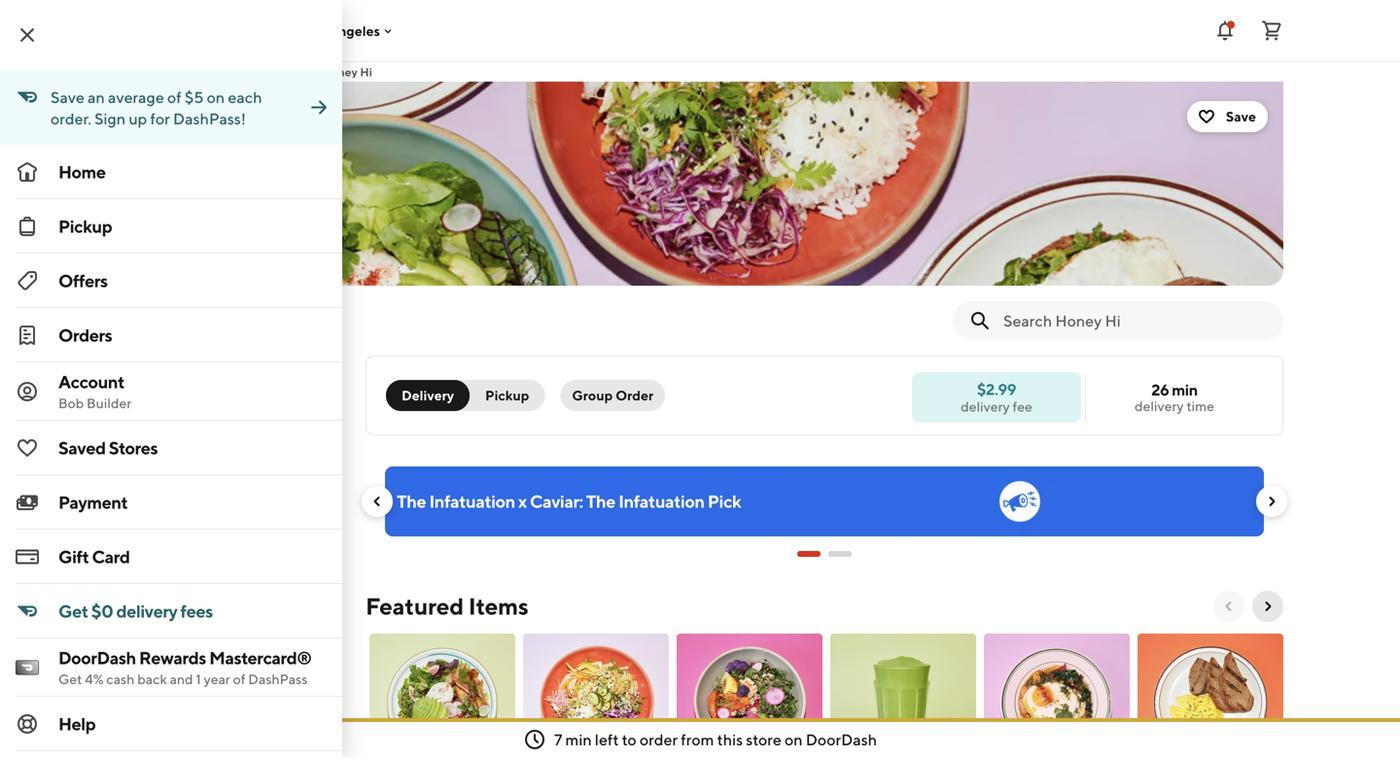 Task type: locate. For each thing, give the bounding box(es) containing it.
each
[[228, 88, 262, 106]]

min for delivery
[[1172, 381, 1198, 399]]

dashpass up closing soon
[[138, 404, 199, 420]]

•
[[252, 459, 258, 475]]

1 vertical spatial save
[[1226, 108, 1257, 124]]

1 horizontal spatial the
[[586, 491, 616, 512]]

the right caviar: at the left
[[586, 491, 616, 512]]

0 vertical spatial los
[[303, 23, 326, 39]]

pricing & fees button
[[117, 512, 223, 531]]

7
[[554, 731, 562, 749]]

dashpass inside doordash rewards mastercard® get 4% cash back and 1 year of dashpass
[[248, 672, 308, 688]]

1 horizontal spatial save
[[1226, 108, 1257, 124]]

save button
[[1187, 101, 1268, 132]]

1 horizontal spatial items
[[469, 593, 529, 621]]

min right 7
[[566, 731, 592, 749]]

featured items heading
[[366, 591, 529, 622]]

kabocha beans & greens image
[[984, 634, 1130, 758]]

0 horizontal spatial add
[[619, 737, 646, 753]]

featured down rewards
[[132, 672, 187, 688]]

1 vertical spatial los
[[171, 65, 190, 79]]

save inside save button
[[1226, 108, 1257, 124]]

1 horizontal spatial delivery
[[961, 399, 1010, 415]]

dashpass down 'mastercard®'
[[248, 672, 308, 688]]

featured items up breakfast bowl image
[[366, 593, 529, 621]]

delivery for get $0 delivery fees
[[116, 601, 177, 622]]

0 horizontal spatial items
[[190, 672, 223, 688]]

full menu 9:00 am - 3:25 pm
[[117, 604, 230, 645]]

honey down los angeles on the left top of the page
[[322, 65, 358, 79]]

0 horizontal spatial of
[[167, 88, 182, 106]]

0 vertical spatial save
[[51, 88, 85, 106]]

los up $5
[[171, 65, 190, 79]]

gift card
[[58, 547, 130, 567]]

add right this
[[773, 737, 799, 753]]

0 vertical spatial of
[[167, 88, 182, 106]]

doordash up the 4%
[[58, 648, 136, 669]]

min right 26
[[1172, 381, 1198, 399]]

of inside save an average of $5 on each order. sign up for dashpass!
[[167, 88, 182, 106]]

home link up average at the top left of page
[[117, 62, 150, 82]]

0 horizontal spatial on
[[207, 88, 225, 106]]

featured inside heading
[[366, 593, 464, 621]]

home for home
[[58, 161, 106, 182]]

1 horizontal spatial featured
[[366, 593, 464, 621]]

the right previous button of carousel icon
[[397, 491, 426, 512]]

time
[[1187, 398, 1215, 414]]

0 horizontal spatial home
[[58, 161, 106, 182]]

2 / from the left
[[244, 65, 250, 79]]

0 horizontal spatial angeles
[[192, 65, 237, 79]]

home
[[117, 65, 150, 79], [58, 161, 106, 182]]

min
[[1172, 381, 1198, 399], [566, 731, 592, 749]]

soon
[[184, 431, 213, 447]]

gift
[[58, 547, 89, 567]]

4%
[[85, 672, 104, 688]]

Pickup radio
[[458, 380, 545, 411]]

add button
[[519, 630, 673, 758], [673, 630, 827, 758], [607, 729, 657, 758], [761, 729, 811, 758]]

healthy link
[[258, 62, 301, 82]]

select promotional banner element
[[798, 537, 852, 572]]

previous button of carousel image
[[370, 494, 385, 510]]

infatuation left pick
[[619, 491, 705, 512]]

$5
[[185, 88, 204, 106]]

store
[[117, 372, 166, 394]]

0 horizontal spatial min
[[566, 731, 592, 749]]

delivery left the time
[[1135, 398, 1184, 414]]

0 vertical spatial on
[[207, 88, 225, 106]]

order.
[[51, 109, 91, 128]]

saved stores link
[[0, 421, 342, 476]]

1 vertical spatial angeles
[[192, 65, 237, 79]]

0 vertical spatial dashpass
[[138, 404, 199, 420]]

on right store at the right of the page
[[785, 731, 803, 749]]

offers link
[[0, 254, 342, 308]]

delivery left fee
[[961, 399, 1010, 415]]

0 horizontal spatial los
[[171, 65, 190, 79]]

of right year
[[233, 672, 246, 688]]

1 vertical spatial hi
[[216, 302, 247, 339]]

1 vertical spatial items
[[190, 672, 223, 688]]

1 add from the left
[[619, 737, 646, 753]]

save inside save an average of $5 on each order. sign up for dashpass!
[[51, 88, 85, 106]]

save down notification bell icon
[[1226, 108, 1257, 124]]

los angeles link
[[171, 62, 237, 82]]

0 horizontal spatial infatuation
[[429, 491, 515, 512]]

pickup right 'delivery'
[[485, 388, 529, 404]]

pickup
[[58, 216, 112, 237], [485, 388, 529, 404]]

gift card link
[[0, 530, 342, 585]]

get $0 delivery fees link
[[0, 585, 342, 639]]

1 horizontal spatial hi
[[360, 65, 372, 79]]

0 vertical spatial featured items
[[366, 593, 529, 621]]

hi
[[360, 65, 372, 79], [216, 302, 247, 339]]

cash
[[106, 672, 135, 688]]

/ right 'healthy' link
[[309, 65, 314, 79]]

honey hi image
[[117, 82, 1284, 286], [134, 198, 208, 272]]

26
[[1152, 381, 1169, 399]]

ratings
[[204, 459, 247, 475]]

0 horizontal spatial /
[[157, 65, 163, 79]]

$2.99
[[977, 380, 1016, 399]]

1 vertical spatial home
[[58, 161, 106, 182]]

store
[[746, 731, 782, 749]]

1 horizontal spatial honey
[[322, 65, 358, 79]]

los angeles button
[[303, 23, 396, 39]]

get left the 4%
[[58, 672, 82, 688]]

3 / from the left
[[309, 65, 314, 79]]

1 vertical spatial doordash
[[806, 731, 877, 749]]

1 infatuation from the left
[[429, 491, 515, 512]]

0 vertical spatial pickup
[[58, 216, 112, 237]]

0 vertical spatial featured
[[366, 593, 464, 621]]

doordash rewards mastercard® get 4% cash back and 1 year of dashpass
[[58, 648, 312, 688]]

0 horizontal spatial save
[[51, 88, 85, 106]]

1 horizontal spatial infatuation
[[619, 491, 705, 512]]

/
[[157, 65, 163, 79], [244, 65, 250, 79], [309, 65, 314, 79]]

1 horizontal spatial angeles
[[328, 23, 380, 39]]

1 horizontal spatial doordash
[[806, 731, 877, 749]]

x
[[518, 491, 527, 512]]

1 vertical spatial of
[[233, 672, 246, 688]]

infatuation left x
[[429, 491, 515, 512]]

1 vertical spatial get
[[58, 672, 82, 688]]

0 vertical spatial min
[[1172, 381, 1198, 399]]

store info
[[117, 372, 206, 394]]

home up average at the top left of page
[[117, 65, 150, 79]]

1 vertical spatial dashpass
[[248, 672, 308, 688]]

doordash
[[58, 648, 136, 669], [806, 731, 877, 749]]

home link
[[117, 62, 150, 82], [0, 145, 342, 199]]

doordash right store at the right of the page
[[806, 731, 877, 749]]

0 horizontal spatial pickup
[[58, 216, 112, 237]]

1 vertical spatial on
[[785, 731, 803, 749]]

1 horizontal spatial of
[[233, 672, 246, 688]]

payment link
[[0, 476, 342, 530]]

1 vertical spatial min
[[566, 731, 592, 749]]

featured up breakfast bowl image
[[366, 593, 464, 621]]

save up the order.
[[51, 88, 85, 106]]

min for left
[[566, 731, 592, 749]]

1 horizontal spatial home
[[117, 65, 150, 79]]

/ up each
[[244, 65, 250, 79]]

add left from
[[619, 737, 646, 753]]

0 horizontal spatial doordash
[[58, 648, 136, 669]]

get $0 delivery fees
[[58, 601, 213, 622]]

delivery inside 26 min delivery time
[[1135, 398, 1184, 414]]

group order
[[572, 388, 654, 404]]

6,300+
[[156, 459, 202, 475]]

1 horizontal spatial add
[[773, 737, 799, 753]]

get left $0
[[58, 601, 88, 622]]

0 vertical spatial items
[[469, 593, 529, 621]]

pickup up offers
[[58, 216, 112, 237]]

infatuation
[[429, 491, 515, 512], [619, 491, 705, 512]]

featured
[[366, 593, 464, 621], [132, 672, 187, 688]]

1 horizontal spatial /
[[244, 65, 250, 79]]

on
[[207, 88, 225, 106], [785, 731, 803, 749]]

pricing & fees
[[117, 513, 204, 529]]

home link down for
[[0, 145, 342, 199]]

get
[[58, 601, 88, 622], [58, 672, 82, 688]]

home down the order.
[[58, 161, 106, 182]]

$2.99 delivery fee
[[961, 380, 1033, 415]]

of left $5
[[167, 88, 182, 106]]

min inside 26 min delivery time
[[1172, 381, 1198, 399]]

0 vertical spatial angeles
[[328, 23, 380, 39]]

delivery up am
[[116, 601, 177, 622]]

next button of carousel image
[[1264, 494, 1280, 510], [1260, 599, 1276, 615]]

0 vertical spatial hi
[[360, 65, 372, 79]]

0 horizontal spatial featured
[[132, 672, 187, 688]]

1 horizontal spatial pickup
[[485, 388, 529, 404]]

order methods option group
[[386, 380, 545, 411]]

0 vertical spatial home
[[117, 65, 150, 79]]

get inside doordash rewards mastercard® get 4% cash back and 1 year of dashpass
[[58, 672, 82, 688]]

featured items down rewards
[[132, 672, 223, 688]]

help link
[[0, 697, 342, 752]]

0 horizontal spatial the
[[397, 491, 426, 512]]

2 horizontal spatial delivery
[[1135, 398, 1184, 414]]

2 add from the left
[[773, 737, 799, 753]]

honey hi
[[117, 302, 247, 339]]

1 horizontal spatial dashpass
[[248, 672, 308, 688]]

items
[[469, 593, 529, 621], [190, 672, 223, 688]]

on right $5
[[207, 88, 225, 106]]

1 vertical spatial honey
[[117, 302, 210, 339]]

sign
[[94, 109, 126, 128]]

bob
[[58, 395, 84, 411]]

0 vertical spatial honey
[[322, 65, 358, 79]]

on inside save an average of $5 on each order. sign up for dashpass!
[[207, 88, 225, 106]]

dashpass
[[138, 404, 199, 420], [248, 672, 308, 688]]

0 horizontal spatial delivery
[[116, 601, 177, 622]]

2 get from the top
[[58, 672, 82, 688]]

1 horizontal spatial featured items
[[366, 593, 529, 621]]

the
[[397, 491, 426, 512], [586, 491, 616, 512]]

delivery
[[1135, 398, 1184, 414], [961, 399, 1010, 415], [116, 601, 177, 622]]

delivery inside $2.99 delivery fee
[[961, 399, 1010, 415]]

account
[[58, 372, 124, 392]]

delivery for 26 min delivery time
[[1135, 398, 1184, 414]]

/ up average at the top left of page
[[157, 65, 163, 79]]

save an average of $5 on each order. sign up for dashpass! status
[[0, 70, 307, 145]]

healthy
[[258, 65, 301, 79]]

honey up store info
[[117, 302, 210, 339]]

0 horizontal spatial hi
[[216, 302, 247, 339]]

1 vertical spatial featured items
[[132, 672, 223, 688]]

save for save an average of $5 on each order. sign up for dashpass!
[[51, 88, 85, 106]]

1 / from the left
[[157, 65, 163, 79]]

1 horizontal spatial on
[[785, 731, 803, 749]]

0 vertical spatial doordash
[[58, 648, 136, 669]]

1 vertical spatial pickup
[[485, 388, 529, 404]]

eggs & toast image
[[1138, 634, 1284, 758]]

1 horizontal spatial min
[[1172, 381, 1198, 399]]

0 vertical spatial get
[[58, 601, 88, 622]]

6,300+ ratings •
[[156, 459, 258, 475]]

2 horizontal spatial /
[[309, 65, 314, 79]]

1
[[196, 672, 201, 688]]

1 horizontal spatial los
[[303, 23, 326, 39]]

payment
[[58, 492, 128, 513]]

los up home / los angeles / healthy / honey hi
[[303, 23, 326, 39]]



Task type: vqa. For each thing, say whether or not it's contained in the screenshot.
Glamburgers And Sandwiches
no



Task type: describe. For each thing, give the bounding box(es) containing it.
pm
[[210, 629, 230, 645]]

1 vertical spatial home link
[[0, 145, 342, 199]]

mastercard®
[[209, 648, 312, 669]]

1.8 mi
[[264, 459, 298, 475]]

&
[[163, 513, 172, 529]]

card
[[92, 547, 130, 567]]

no fomo image
[[831, 634, 976, 758]]

fees
[[175, 513, 204, 529]]

year
[[204, 672, 230, 688]]

saved
[[58, 438, 106, 459]]

0 vertical spatial home link
[[117, 62, 150, 82]]

menu
[[155, 604, 207, 627]]

26 min delivery time
[[1135, 381, 1215, 414]]

left
[[595, 731, 619, 749]]

back
[[137, 672, 167, 688]]

closing
[[134, 431, 181, 447]]

average
[[108, 88, 164, 106]]

community bowl image
[[677, 634, 823, 758]]

7 min left to order from this store on doordash
[[554, 731, 877, 749]]

this
[[717, 731, 743, 749]]

previous button of carousel image
[[1222, 599, 1237, 615]]

2 infatuation from the left
[[619, 491, 705, 512]]

help
[[58, 714, 96, 735]]

and
[[170, 672, 193, 688]]

to
[[622, 731, 637, 749]]

saved stores
[[58, 438, 158, 459]]

1 get from the top
[[58, 601, 88, 622]]

$$
[[117, 486, 133, 502]]

1.8
[[264, 459, 281, 475]]

0 horizontal spatial featured items
[[132, 672, 223, 688]]

-
[[172, 629, 178, 645]]

doordash inside doordash rewards mastercard® get 4% cash back and 1 year of dashpass
[[58, 648, 136, 669]]

notification bell image
[[1214, 19, 1237, 42]]

0 vertical spatial next button of carousel image
[[1264, 494, 1280, 510]]

miso bowl image
[[523, 634, 669, 758]]

info
[[170, 372, 206, 394]]

rewards
[[139, 648, 206, 669]]

pricing
[[117, 513, 160, 529]]

caviar:
[[530, 491, 583, 512]]

1 vertical spatial featured
[[132, 672, 187, 688]]

the infatuation x caviar: the infatuation pick
[[397, 491, 741, 512]]

fees
[[180, 601, 213, 622]]

delivery
[[402, 388, 454, 404]]

group
[[572, 388, 613, 404]]

dashpass!
[[173, 109, 246, 128]]

Delivery radio
[[386, 380, 470, 411]]

for
[[150, 109, 170, 128]]

order
[[616, 388, 654, 404]]

close image
[[16, 23, 39, 47]]

orders
[[58, 325, 112, 346]]

items inside heading
[[469, 593, 529, 621]]

save an average of $5 on each order. sign up for dashpass!
[[51, 88, 262, 128]]

stores
[[109, 438, 158, 459]]

fee
[[1013, 399, 1033, 415]]

from
[[681, 731, 714, 749]]

up
[[129, 109, 147, 128]]

closing soon
[[134, 431, 213, 447]]

full
[[117, 604, 151, 627]]

2 the from the left
[[586, 491, 616, 512]]

$0
[[91, 601, 113, 622]]

los angeles
[[303, 23, 380, 39]]

builder
[[87, 395, 132, 411]]

mi
[[283, 459, 298, 475]]

add for community bowl image at the bottom of the page
[[773, 737, 799, 753]]

breakfast bowl image
[[370, 634, 515, 758]]

1 vertical spatial next button of carousel image
[[1260, 599, 1276, 615]]

offers
[[58, 270, 108, 291]]

an
[[88, 88, 105, 106]]

0 horizontal spatial honey
[[117, 302, 210, 339]]

of inside doordash rewards mastercard® get 4% cash back and 1 year of dashpass
[[233, 672, 246, 688]]

pickup link
[[0, 199, 342, 254]]

account bob builder
[[58, 372, 132, 411]]

4.9
[[117, 459, 136, 475]]

Item Search search field
[[1004, 310, 1268, 332]]

orders link
[[0, 308, 342, 363]]

1 the from the left
[[397, 491, 426, 512]]

save for save
[[1226, 108, 1257, 124]]

0 horizontal spatial dashpass
[[138, 404, 199, 420]]

9:00
[[117, 629, 147, 645]]

add for 'miso bowl' image
[[619, 737, 646, 753]]

group order button
[[561, 380, 665, 411]]

home / los angeles / healthy / honey hi
[[117, 65, 372, 79]]

pick
[[708, 491, 741, 512]]

home for home / los angeles / healthy / honey hi
[[117, 65, 150, 79]]

order
[[640, 731, 678, 749]]

save an average of $5 on each order. sign up for dashpass! link
[[0, 70, 342, 145]]

3:25
[[180, 629, 208, 645]]

pickup inside 'option'
[[485, 388, 529, 404]]

am
[[150, 629, 169, 645]]

0 items, open order cart image
[[1260, 19, 1284, 42]]



